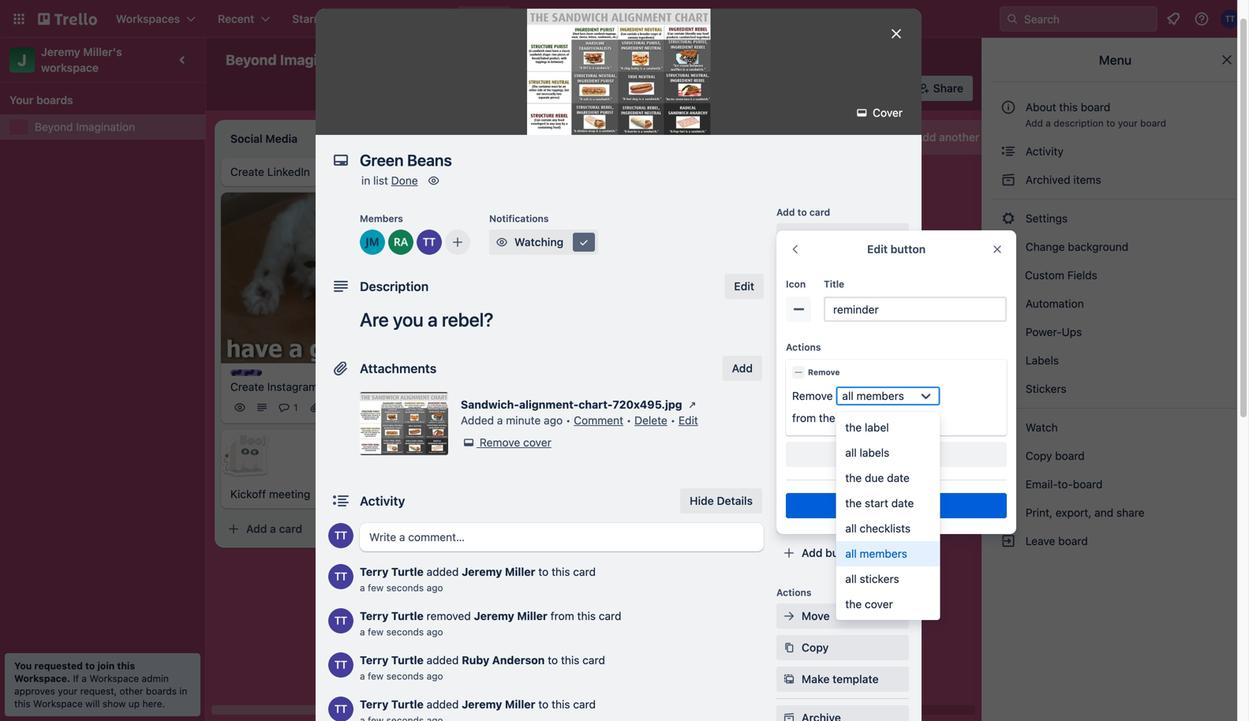 Task type: describe. For each thing, give the bounding box(es) containing it.
0 vertical spatial remove
[[808, 368, 840, 377]]

add button for automation
[[802, 547, 860, 560]]

approves
[[14, 686, 55, 697]]

template
[[833, 673, 879, 686]]

edit inside button
[[735, 280, 755, 293]]

open information menu image
[[1195, 11, 1210, 27]]

all left checklists
[[846, 522, 857, 535]]

sm image inside the watching button
[[576, 234, 592, 250]]

added for jeremy miller
[[427, 566, 459, 579]]

add right "+"
[[874, 448, 895, 461]]

kickoff meeting link
[[231, 487, 414, 503]]

the left the   label
[[819, 412, 836, 425]]

0 vertical spatial members
[[857, 390, 905, 403]]

power-ups link
[[992, 320, 1240, 345]]

are
[[360, 309, 389, 331]]

leave board
[[1023, 535, 1089, 548]]

terry turtle added jeremy miller to this card
[[360, 698, 596, 711]]

this inside if a workspace admin approves your request, other boards in this workspace will show up here.
[[14, 699, 31, 710]]

attachments
[[360, 361, 437, 376]]

2 horizontal spatial ruby anderson (rubyanderson7) image
[[885, 77, 907, 99]]

0 vertical spatial edit
[[868, 243, 888, 256]]

cover link
[[850, 100, 913, 126]]

anderson
[[492, 654, 545, 667]]

j
[[18, 51, 27, 69]]

this inside terry turtle removed jeremy miller from this card a few seconds ago
[[578, 610, 596, 623]]

1 vertical spatial custom
[[802, 387, 843, 400]]

share
[[1117, 506, 1145, 520]]

0 vertical spatial from
[[793, 412, 816, 425]]

sandwich-
[[461, 398, 519, 411]]

sm image inside move link
[[782, 609, 797, 625]]

in inside if a workspace admin approves your request, other boards in this workspace will show up here.
[[180, 686, 187, 697]]

1 horizontal spatial custom fields button
[[992, 263, 1240, 288]]

all checklists
[[846, 522, 911, 535]]

0 vertical spatial custom
[[1026, 269, 1065, 282]]

the for the   label
[[846, 421, 862, 434]]

create for create instagram
[[231, 381, 264, 394]]

if a workspace admin approves your request, other boards in this workspace will show up here.
[[14, 673, 187, 710]]

the start date
[[846, 497, 915, 510]]

card inside terry turtle removed jeremy miller from this card a few seconds ago
[[599, 610, 622, 623]]

add down from the card
[[802, 450, 823, 463]]

create from template… image for add a card button to the left
[[404, 523, 417, 536]]

seconds for terry turtle added ruby anderson to this card a few seconds ago
[[387, 671, 424, 682]]

from the card
[[793, 412, 862, 425]]

sm image for copy board link
[[1001, 448, 1017, 464]]

your inside about this board add a description to your board
[[1119, 118, 1138, 129]]

add another list
[[916, 131, 999, 144]]

boards inside if a workspace admin approves your request, other boards in this workspace will show up here.
[[146, 686, 177, 697]]

checklist
[[802, 293, 851, 306]]

automation inside button
[[698, 82, 759, 95]]

details
[[717, 495, 753, 508]]

archived
[[1026, 173, 1071, 186]]

1 horizontal spatial power-ups
[[777, 428, 828, 439]]

all left stickers
[[846, 573, 857, 586]]

power- left "+"
[[826, 450, 863, 463]]

1 vertical spatial remove
[[793, 390, 833, 403]]

your
[[9, 94, 34, 107]]

terry for terry turtle added jeremy miller to this card a few seconds ago
[[360, 566, 389, 579]]

linkedin
[[267, 165, 310, 178]]

0 horizontal spatial ruby anderson (rubyanderson7) image
[[388, 230, 414, 255]]

power- up labels
[[1026, 326, 1062, 339]]

board link
[[535, 47, 603, 73]]

a inside about this board add a description to your board
[[1046, 118, 1052, 129]]

add inside button
[[732, 362, 753, 375]]

done link
[[391, 174, 418, 187]]

customize views image
[[611, 52, 626, 68]]

sm image for the members link
[[782, 228, 797, 244]]

add to card
[[777, 207, 831, 218]]

cover
[[870, 106, 903, 119]]

beyond imagination inside "link"
[[35, 120, 135, 133]]

move link
[[777, 604, 910, 629]]

you
[[393, 309, 424, 331]]

create from template… image for add a card button to the right
[[853, 401, 865, 414]]

terry turtle removed jeremy miller from this card a few seconds ago
[[360, 610, 622, 638]]

add button button for automation
[[777, 541, 910, 566]]

card inside terry turtle added ruby anderson to this card a few seconds ago
[[583, 654, 605, 667]]

start
[[865, 497, 889, 510]]

+ add action
[[864, 448, 930, 461]]

share
[[934, 82, 964, 95]]

watching
[[515, 236, 564, 249]]

done
[[391, 174, 418, 187]]

turtle for terry turtle added jeremy miller to this card a few seconds ago
[[391, 566, 424, 579]]

power-ups button
[[574, 76, 673, 101]]

jeremy for terry turtle removed jeremy miller from this card a few seconds ago
[[474, 610, 515, 623]]

terry for terry turtle added jeremy miller to this card
[[360, 698, 389, 711]]

0 horizontal spatial custom fields button
[[777, 386, 910, 402]]

0 vertical spatial actions
[[786, 342, 821, 353]]

ups down from the card
[[810, 428, 828, 439]]

copy for copy board
[[1026, 450, 1053, 463]]

add up edit link
[[695, 401, 716, 414]]

archived items link
[[992, 167, 1240, 193]]

will
[[85, 699, 100, 710]]

0 vertical spatial members
[[360, 213, 403, 224]]

the due date
[[846, 472, 910, 485]]

Board name text field
[[218, 47, 368, 73]]

move
[[802, 610, 830, 623]]

up
[[128, 699, 140, 710]]

board down export,
[[1059, 535, 1089, 548]]

archived items
[[1023, 173, 1102, 186]]

boards inside your boards with 1 items element
[[36, 94, 73, 107]]

to-
[[1058, 478, 1074, 491]]

jeremy miller (jeremymiller198) image up description
[[360, 230, 385, 255]]

export,
[[1056, 506, 1092, 520]]

beans
[[713, 344, 744, 357]]

date for the due date
[[888, 472, 910, 485]]

checklist link
[[777, 287, 910, 312]]

share button
[[912, 76, 974, 101]]

this inside about this board add a description to your board
[[1060, 101, 1078, 114]]

hide
[[690, 495, 714, 508]]

0 horizontal spatial activity
[[360, 494, 405, 509]]

miller for to this card
[[505, 566, 536, 579]]

sm image for the watch link on the bottom right of the page
[[1001, 420, 1017, 436]]

automation link
[[992, 291, 1240, 317]]

1 vertical spatial all members
[[846, 548, 908, 561]]

stickers link
[[992, 377, 1240, 402]]

1 horizontal spatial custom fields
[[1026, 269, 1098, 282]]

0 horizontal spatial add a card button
[[221, 517, 398, 542]]

stickers
[[860, 573, 900, 586]]

few for terry turtle added jeremy miller to this card a few seconds ago
[[368, 583, 384, 594]]

background
[[1069, 240, 1129, 253]]

change background link
[[992, 234, 1240, 260]]

labels link
[[992, 348, 1240, 373]]

change background
[[1023, 240, 1129, 253]]

email-to-board link
[[992, 472, 1240, 497]]

board up description
[[1081, 101, 1111, 114]]

1 vertical spatial members
[[860, 548, 908, 561]]

all down "media"
[[846, 548, 857, 561]]

green beans link
[[679, 343, 862, 359]]

1 horizontal spatial in
[[362, 174, 371, 187]]

sm image inside the labels link
[[1001, 353, 1017, 369]]

notifications
[[490, 213, 549, 224]]

here.
[[142, 699, 165, 710]]

green
[[679, 344, 710, 357]]

ago down alignment-
[[544, 414, 563, 427]]

meeting
[[269, 488, 311, 501]]

the   label
[[846, 421, 890, 434]]

edit link
[[679, 414, 699, 427]]

leave
[[1026, 535, 1056, 548]]

date for the start date
[[892, 497, 915, 510]]

social media button
[[777, 509, 910, 535]]

0 horizontal spatial custom fields
[[802, 387, 877, 400]]

add button for edit button
[[868, 499, 926, 512]]

make
[[802, 673, 830, 686]]

0 vertical spatial all members
[[843, 390, 905, 403]]

create instagram link
[[231, 380, 414, 395]]

1 horizontal spatial add a card button
[[445, 416, 622, 441]]

0 horizontal spatial 1
[[294, 402, 298, 413]]

add members to card image
[[452, 234, 464, 250]]

a inside terry turtle added jeremy miller to this card a few seconds ago
[[360, 583, 365, 594]]

items
[[1074, 173, 1102, 186]]

2 horizontal spatial automation
[[1023, 297, 1085, 310]]

a few seconds ago link for terry turtle removed jeremy miller from this card a few seconds ago
[[360, 627, 443, 638]]

Search field
[[1019, 7, 1157, 31]]

to inside terry turtle added ruby anderson to this card a few seconds ago
[[548, 654, 558, 667]]

sm image for remove cover link
[[461, 435, 477, 451]]

all down jeremy miller (jeremymiller198) icon
[[843, 390, 854, 403]]

add inside button
[[916, 131, 937, 144]]

imagination inside "link"
[[76, 120, 135, 133]]

add another list button
[[887, 120, 1102, 155]]

ago for terry turtle added ruby anderson to this card a few seconds ago
[[427, 671, 443, 682]]

green beans
[[679, 344, 744, 357]]

another
[[940, 131, 980, 144]]

add power-ups
[[802, 450, 884, 463]]

sm image for archived items link
[[1001, 172, 1017, 188]]

board up activity link
[[1141, 118, 1167, 129]]

close popover image
[[992, 243, 1004, 256]]

cover for the cover
[[865, 598, 894, 611]]

1 horizontal spatial automation
[[777, 491, 831, 502]]

to inside terry turtle added jeremy miller to this card a few seconds ago
[[539, 566, 549, 579]]

sm image inside email-to-board link
[[1001, 477, 1017, 493]]

automation button
[[676, 76, 768, 101]]

a inside terry turtle removed jeremy miller from this card a few seconds ago
[[360, 627, 365, 638]]

settings link
[[992, 206, 1240, 231]]

ruby anderson (rubyanderson7) image
[[824, 362, 843, 381]]

2 horizontal spatial add a card button
[[670, 395, 846, 420]]

email-to-board
[[1023, 478, 1103, 491]]

sm image inside leave board link
[[1001, 534, 1017, 550]]

jeremy inside jeremy miller's workspace
[[41, 45, 80, 58]]

miller's
[[83, 45, 122, 58]]

menu
[[1100, 53, 1132, 68]]

720x495.jpg
[[613, 398, 683, 411]]

ups down automation link
[[1062, 326, 1083, 339]]

the for the due date
[[846, 472, 862, 485]]

hide details link
[[681, 489, 763, 514]]

primary element
[[0, 0, 1250, 38]]

this inside terry turtle added jeremy miller to this card a few seconds ago
[[552, 566, 570, 579]]

0 vertical spatial button
[[891, 243, 926, 256]]

power-ups inside power-ups 'button'
[[606, 82, 664, 95]]

watching button
[[490, 230, 598, 255]]

sm image for automation button
[[676, 76, 698, 98]]

admin
[[142, 673, 169, 685]]

other
[[120, 686, 143, 697]]

create linkedin
[[231, 165, 310, 178]]

add up all checklists
[[868, 499, 889, 512]]

if
[[73, 673, 79, 685]]



Task type: locate. For each thing, give the bounding box(es) containing it.
jeremy miller (jeremymiller198) image
[[864, 77, 886, 99], [360, 230, 385, 255], [600, 383, 619, 401], [398, 398, 417, 417]]

1 vertical spatial members
[[802, 229, 851, 242]]

ago for terry turtle added jeremy miller to this card a few seconds ago
[[427, 583, 443, 594]]

1 vertical spatial miller
[[517, 610, 548, 623]]

terry for terry turtle added ruby anderson to this card a few seconds ago
[[360, 654, 389, 667]]

activity link
[[992, 139, 1240, 164]]

ago for terry turtle removed jeremy miller from this card a few seconds ago
[[427, 627, 443, 638]]

from inside terry turtle removed jeremy miller from this card a few seconds ago
[[551, 610, 575, 623]]

jeremy miller (jeremymiller198) image up the comment link
[[600, 383, 619, 401]]

turtle inside terry turtle added ruby anderson to this card a few seconds ago
[[391, 654, 424, 667]]

card inside terry turtle added jeremy miller to this card a few seconds ago
[[573, 566, 596, 579]]

power- down the customize views image
[[606, 82, 643, 95]]

sm image inside make template link
[[782, 672, 797, 688]]

1 vertical spatial seconds
[[387, 627, 424, 638]]

0 horizontal spatial copy
[[802, 642, 829, 655]]

the up "media"
[[846, 497, 862, 510]]

4 turtle from the top
[[391, 698, 424, 711]]

rebel?
[[442, 309, 494, 331]]

board
[[562, 53, 593, 66]]

title
[[824, 279, 845, 290]]

2 vertical spatial miller
[[505, 698, 536, 711]]

create from template… image
[[853, 401, 865, 414], [404, 523, 417, 536]]

0 horizontal spatial custom
[[802, 387, 843, 400]]

1 create from the top
[[231, 165, 264, 178]]

0 vertical spatial your
[[1119, 118, 1138, 129]]

1 horizontal spatial add a card
[[471, 422, 527, 435]]

power- inside 'button'
[[606, 82, 643, 95]]

0 vertical spatial in
[[362, 174, 371, 187]]

delete link
[[635, 414, 668, 427]]

1 horizontal spatial 1
[[742, 366, 747, 377]]

create from template… image
[[628, 422, 641, 435]]

0 vertical spatial 1
[[742, 366, 747, 377]]

1 vertical spatial fields
[[846, 387, 877, 400]]

miller inside terry turtle added jeremy miller to this card a few seconds ago
[[505, 566, 536, 579]]

1 vertical spatial create
[[231, 381, 264, 394]]

0 vertical spatial ruby anderson (rubyanderson7) image
[[885, 77, 907, 99]]

1 vertical spatial boards
[[146, 686, 177, 697]]

jeremy inside terry turtle added jeremy miller to this card a few seconds ago
[[462, 566, 503, 579]]

edit left icon
[[735, 280, 755, 293]]

add a card down kickoff meeting
[[246, 523, 302, 536]]

this inside you requested to join this workspace.
[[117, 661, 135, 672]]

0 horizontal spatial add button
[[802, 547, 860, 560]]

0 horizontal spatial automation
[[698, 82, 759, 95]]

few inside terry turtle added ruby anderson to this card a few seconds ago
[[368, 671, 384, 682]]

0 vertical spatial beyond imagination
[[226, 51, 360, 68]]

sm image inside automation link
[[1001, 296, 1017, 312]]

minute
[[506, 414, 541, 427]]

add down kickoff at the left bottom
[[246, 523, 267, 536]]

print, export, and share link
[[992, 501, 1240, 526]]

sm image for power-ups link
[[1001, 325, 1017, 340]]

copy up email-
[[1026, 450, 1053, 463]]

imagination inside board name text field
[[280, 51, 360, 68]]

add inside about this board add a description to your board
[[1026, 118, 1044, 129]]

sm image inside activity link
[[1001, 144, 1017, 159]]

2 added from the top
[[427, 654, 459, 667]]

2 vertical spatial power-ups
[[777, 428, 828, 439]]

0 vertical spatial activity
[[1023, 145, 1064, 158]]

4 terry from the top
[[360, 698, 389, 711]]

jeremy miller (jeremymiller198) image down attachments
[[398, 398, 417, 417]]

a few seconds ago link
[[360, 583, 443, 594], [360, 627, 443, 638], [360, 671, 443, 682]]

1 horizontal spatial imagination
[[280, 51, 360, 68]]

jeremy miller's workspace
[[41, 45, 125, 74]]

return to previous screen image
[[790, 243, 802, 256]]

ago inside terry turtle removed jeremy miller from this card a few seconds ago
[[427, 627, 443, 638]]

show
[[103, 699, 126, 710]]

0 vertical spatial copy
[[1026, 450, 1053, 463]]

1 down the beans
[[742, 366, 747, 377]]

custom fields button down change background link
[[992, 263, 1240, 288]]

terry turtle (terryturtle) image
[[578, 383, 597, 401], [376, 398, 395, 417], [328, 523, 354, 549], [328, 609, 354, 634], [328, 697, 354, 722]]

add button button for edit button
[[786, 493, 1007, 519]]

create left linkedin
[[231, 165, 264, 178]]

to down the anderson
[[539, 698, 549, 711]]

sm image for automation link
[[1001, 296, 1017, 312]]

copy link
[[777, 636, 910, 661]]

to down write a comment text field
[[539, 566, 549, 579]]

0 vertical spatial create
[[231, 165, 264, 178]]

None text field
[[352, 146, 873, 174]]

edit button
[[868, 243, 926, 256]]

email-
[[1026, 478, 1058, 491]]

1 vertical spatial custom fields button
[[777, 386, 910, 402]]

1 vertical spatial beyond imagination
[[35, 120, 135, 133]]

1 added from the top
[[427, 566, 459, 579]]

1 vertical spatial add a card
[[471, 422, 527, 435]]

1 horizontal spatial fields
[[1068, 269, 1098, 282]]

sm image for print, export, and share link
[[1001, 505, 1017, 521]]

are you a rebel?
[[360, 309, 494, 331]]

2 vertical spatial few
[[368, 671, 384, 682]]

seconds inside terry turtle removed jeremy miller from this card a few seconds ago
[[387, 627, 424, 638]]

your inside if a workspace admin approves your request, other boards in this workspace will show up here.
[[58, 686, 78, 697]]

sm image inside stickers link
[[1001, 381, 1017, 397]]

add a card button
[[670, 395, 846, 420], [445, 416, 622, 441], [221, 517, 398, 542]]

the left label
[[846, 421, 862, 434]]

list left 'done' "link"
[[374, 174, 388, 187]]

seconds inside terry turtle added ruby anderson to this card a few seconds ago
[[387, 671, 424, 682]]

0 vertical spatial add a card
[[695, 401, 751, 414]]

remove down added a minute ago at left
[[480, 436, 521, 449]]

sm image
[[676, 76, 698, 98], [1001, 144, 1017, 159], [1001, 172, 1017, 188], [782, 228, 797, 244], [494, 234, 510, 250], [1001, 296, 1017, 312], [791, 302, 807, 317], [1001, 325, 1017, 340], [1001, 420, 1017, 436], [461, 435, 477, 451], [1001, 448, 1017, 464], [1001, 505, 1017, 521], [782, 640, 797, 656], [782, 672, 797, 688]]

to left join
[[85, 661, 95, 672]]

a few seconds ago link for terry turtle added ruby anderson to this card a few seconds ago
[[360, 671, 443, 682]]

1 terry from the top
[[360, 566, 389, 579]]

copy up make
[[802, 642, 829, 655]]

attachment
[[802, 356, 863, 369]]

added a minute ago
[[461, 414, 563, 427]]

1 horizontal spatial custom
[[1026, 269, 1065, 282]]

ago inside terry turtle added ruby anderson to this card a few seconds ago
[[427, 671, 443, 682]]

1 horizontal spatial copy
[[1026, 450, 1053, 463]]

0 horizontal spatial beyond
[[35, 120, 73, 133]]

from
[[793, 412, 816, 425], [551, 610, 575, 623]]

beyond imagination
[[226, 51, 360, 68], [35, 120, 135, 133]]

1 turtle from the top
[[391, 566, 424, 579]]

sm image inside the watch link
[[1001, 420, 1017, 436]]

all labels
[[846, 446, 890, 460]]

hide details
[[690, 495, 753, 508]]

0 vertical spatial fields
[[1068, 269, 1098, 282]]

terry turtle (terryturtle) image
[[1221, 9, 1240, 28], [844, 77, 866, 99], [417, 230, 442, 255], [802, 362, 821, 381], [328, 565, 354, 590], [328, 653, 354, 678]]

3 added from the top
[[427, 698, 459, 711]]

1 vertical spatial list
[[374, 174, 388, 187]]

make template
[[802, 673, 879, 686]]

few
[[368, 583, 384, 594], [368, 627, 384, 638], [368, 671, 384, 682]]

members link
[[777, 223, 910, 249]]

jeremy miller (jeremymiller198) image up cover 'link'
[[864, 77, 886, 99]]

ups up "due"
[[863, 450, 884, 463]]

attachment button
[[777, 350, 910, 375]]

few for terry turtle added ruby anderson to this card a few seconds ago
[[368, 671, 384, 682]]

1 few from the top
[[368, 583, 384, 594]]

description
[[1054, 118, 1104, 129]]

to up the return to previous screen icon
[[798, 207, 807, 218]]

the for the cover
[[846, 598, 862, 611]]

from down write a comment text field
[[551, 610, 575, 623]]

sm image inside power-ups link
[[1001, 325, 1017, 340]]

sm image inside cover 'link'
[[855, 105, 870, 121]]

fields
[[1068, 269, 1098, 282], [846, 387, 877, 400]]

remove left jeremy miller (jeremymiller198) icon
[[808, 368, 840, 377]]

turtle
[[391, 566, 424, 579], [391, 610, 424, 623], [391, 654, 424, 667], [391, 698, 424, 711]]

ups
[[643, 82, 664, 95], [1062, 326, 1083, 339], [810, 428, 828, 439], [863, 450, 884, 463]]

1 vertical spatial workspace
[[33, 699, 83, 710]]

power-ups
[[606, 82, 664, 95], [1023, 326, 1086, 339], [777, 428, 828, 439]]

kickoff meeting
[[231, 488, 311, 501]]

in left 'done' "link"
[[362, 174, 371, 187]]

button up remove… text field
[[891, 243, 926, 256]]

0 horizontal spatial in
[[180, 686, 187, 697]]

checklists
[[860, 522, 911, 535]]

button
[[891, 243, 926, 256], [892, 499, 926, 512], [826, 547, 860, 560]]

terry inside terry turtle removed jeremy miller from this card a few seconds ago
[[360, 610, 389, 623]]

add power-ups link
[[777, 445, 910, 470]]

in right other on the bottom left
[[180, 686, 187, 697]]

add a card
[[695, 401, 751, 414], [471, 422, 527, 435], [246, 523, 302, 536]]

0 vertical spatial custom fields button
[[992, 263, 1240, 288]]

add a card button down kickoff meeting link
[[221, 517, 398, 542]]

turtle for terry turtle added ruby anderson to this card a few seconds ago
[[391, 654, 424, 667]]

cover for remove cover
[[524, 436, 552, 449]]

jeremy up terry turtle removed jeremy miller from this card a few seconds ago
[[462, 566, 503, 579]]

board up print, export, and share
[[1074, 478, 1103, 491]]

custom up from the card
[[802, 387, 843, 400]]

miller for from this card
[[517, 610, 548, 623]]

board up to-
[[1056, 450, 1085, 463]]

copy board link
[[992, 444, 1240, 469]]

0 vertical spatial boards
[[36, 94, 73, 107]]

all stickers
[[846, 573, 900, 586]]

1 vertical spatial ruby anderson (rubyanderson7) image
[[388, 230, 414, 255]]

power- down from the card
[[777, 428, 810, 439]]

few inside terry turtle removed jeremy miller from this card a few seconds ago
[[368, 627, 384, 638]]

1 vertical spatial from
[[551, 610, 575, 623]]

2 vertical spatial button
[[826, 547, 860, 560]]

add down social at the bottom right of page
[[802, 547, 823, 560]]

jeremy for terry turtle added jeremy miller to this card
[[462, 698, 503, 711]]

a inside if a workspace admin approves your request, other boards in this workspace will show up here.
[[82, 673, 87, 685]]

list inside button
[[983, 131, 999, 144]]

add a card up remove cover link
[[471, 422, 527, 435]]

2 terry from the top
[[360, 610, 389, 623]]

add a card button down add button at right
[[670, 395, 846, 420]]

1 vertical spatial add button
[[802, 547, 860, 560]]

boards down admin at the bottom left
[[146, 686, 177, 697]]

0 horizontal spatial your
[[58, 686, 78, 697]]

added up removed
[[427, 566, 459, 579]]

list right another
[[983, 131, 999, 144]]

all members down all checklists
[[846, 548, 908, 561]]

seconds inside terry turtle added jeremy miller to this card a few seconds ago
[[387, 583, 424, 594]]

cover down stickers
[[865, 598, 894, 611]]

your boards
[[9, 94, 73, 107]]

remove cover
[[480, 436, 552, 449]]

to up activity link
[[1107, 118, 1116, 129]]

to inside you requested to join this workspace.
[[85, 661, 95, 672]]

your boards with 1 items element
[[9, 91, 188, 110]]

in list done
[[362, 174, 418, 187]]

beyond imagination link
[[35, 119, 196, 135]]

1 vertical spatial power-ups
[[1023, 326, 1086, 339]]

1 vertical spatial added
[[427, 654, 459, 667]]

copy for copy
[[802, 642, 829, 655]]

power-ups down the customize views image
[[606, 82, 664, 95]]

back to home image
[[38, 6, 97, 32]]

1 a few seconds ago link from the top
[[360, 583, 443, 594]]

terry turtle added ruby anderson to this card a few seconds ago
[[360, 654, 605, 682]]

create down color: purple, title: none image
[[231, 381, 264, 394]]

0 vertical spatial automation
[[698, 82, 759, 95]]

1 vertical spatial 1
[[294, 402, 298, 413]]

3 seconds from the top
[[387, 671, 424, 682]]

a few seconds ago link for terry turtle added jeremy miller to this card a few seconds ago
[[360, 583, 443, 594]]

turtle inside terry turtle removed jeremy miller from this card a few seconds ago
[[391, 610, 424, 623]]

add a card button down alignment-
[[445, 416, 622, 441]]

3 a few seconds ago link from the top
[[360, 671, 443, 682]]

1 horizontal spatial your
[[1119, 118, 1138, 129]]

sm image inside copy board link
[[1001, 448, 1017, 464]]

3 turtle from the top
[[391, 654, 424, 667]]

1 horizontal spatial ruby anderson (rubyanderson7) image
[[622, 383, 641, 401]]

added
[[461, 414, 494, 427]]

members down checklists
[[860, 548, 908, 561]]

media
[[837, 515, 868, 528]]

color: purple, title: none image
[[231, 370, 262, 376]]

jeremy miller (jeremymiller198) image
[[846, 362, 865, 381]]

1 horizontal spatial beyond imagination
[[226, 51, 360, 68]]

the for the start date
[[846, 497, 862, 510]]

1 horizontal spatial edit
[[735, 280, 755, 293]]

beyond imagination inside board name text field
[[226, 51, 360, 68]]

terry inside terry turtle added ruby anderson to this card a few seconds ago
[[360, 654, 389, 667]]

added for ruby anderson
[[427, 654, 459, 667]]

custom fields down change background
[[1026, 269, 1098, 282]]

to right the anderson
[[548, 654, 558, 667]]

1 horizontal spatial members
[[802, 229, 851, 242]]

about this board add a description to your board
[[1026, 101, 1167, 129]]

sm image inside archived items link
[[1001, 172, 1017, 188]]

sm image for "copy" link
[[782, 640, 797, 656]]

sm image for make template link at the bottom right
[[782, 672, 797, 688]]

1 seconds from the top
[[387, 583, 424, 594]]

actions
[[786, 342, 821, 353], [777, 587, 812, 598]]

1 vertical spatial activity
[[360, 494, 405, 509]]

sm image inside the members link
[[782, 228, 797, 244]]

card
[[810, 207, 831, 218], [728, 401, 751, 414], [839, 412, 862, 425], [503, 422, 527, 435], [279, 523, 302, 536], [573, 566, 596, 579], [599, 610, 622, 623], [583, 654, 605, 667], [573, 698, 596, 711]]

your up activity link
[[1119, 118, 1138, 129]]

sm image inside print, export, and share link
[[1001, 505, 1017, 521]]

0 vertical spatial imagination
[[280, 51, 360, 68]]

miller down write a comment text field
[[505, 566, 536, 579]]

power-ups down from the card
[[777, 428, 828, 439]]

sm image inside the watching button
[[494, 234, 510, 250]]

1 vertical spatial few
[[368, 627, 384, 638]]

turtle for terry turtle added jeremy miller to this card
[[391, 698, 424, 711]]

0 horizontal spatial create from template… image
[[404, 523, 417, 536]]

2 a few seconds ago link from the top
[[360, 627, 443, 638]]

ago up removed
[[427, 583, 443, 594]]

2 horizontal spatial power-ups
[[1023, 326, 1086, 339]]

1 vertical spatial beyond
[[35, 120, 73, 133]]

few for terry turtle removed jeremy miller from this card a few seconds ago
[[368, 627, 384, 638]]

0 horizontal spatial imagination
[[76, 120, 135, 133]]

power-ups up labels
[[1023, 326, 1086, 339]]

sm image inside "copy" link
[[782, 640, 797, 656]]

1 down instagram
[[294, 402, 298, 413]]

you requested to join this workspace.
[[14, 661, 135, 685]]

ago down removed
[[427, 627, 443, 638]]

beyond inside "link"
[[35, 120, 73, 133]]

ruby anderson (rubyanderson7) image
[[885, 77, 907, 99], [388, 230, 414, 255], [622, 383, 641, 401]]

in
[[362, 174, 371, 187], [180, 686, 187, 697]]

ruby anderson (rubyanderson7) image up delete
[[622, 383, 641, 401]]

added inside terry turtle added ruby anderson to this card a few seconds ago
[[427, 654, 459, 667]]

0 vertical spatial beyond
[[226, 51, 277, 68]]

0 horizontal spatial power-ups
[[606, 82, 664, 95]]

2 vertical spatial remove
[[480, 436, 521, 449]]

cover down minute
[[524, 436, 552, 449]]

seconds for terry turtle removed jeremy miller from this card a few seconds ago
[[387, 627, 424, 638]]

jeremy up workspace
[[41, 45, 80, 58]]

0 horizontal spatial add a card
[[246, 523, 302, 536]]

cover inside remove cover link
[[524, 436, 552, 449]]

add down the beans
[[732, 362, 753, 375]]

0 notifications image
[[1165, 9, 1184, 28]]

sm image for the watching button
[[494, 234, 510, 250]]

jeremy down terry turtle added jeremy miller to this card a few seconds ago on the left of the page
[[474, 610, 515, 623]]

added left ruby
[[427, 654, 459, 667]]

remove
[[808, 368, 840, 377], [793, 390, 833, 403], [480, 436, 521, 449]]

a inside terry turtle added ruby anderson to this card a few seconds ago
[[360, 671, 365, 682]]

action
[[898, 448, 930, 461]]

power-ups inside power-ups link
[[1023, 326, 1086, 339]]

boards right your
[[36, 94, 73, 107]]

terry for terry turtle removed jeremy miller from this card a few seconds ago
[[360, 610, 389, 623]]

members down add to card
[[802, 229, 851, 242]]

turtle inside terry turtle added jeremy miller to this card a few seconds ago
[[391, 566, 424, 579]]

leave board link
[[992, 529, 1240, 554]]

the down all stickers
[[846, 598, 862, 611]]

seconds for terry turtle added jeremy miller to this card a few seconds ago
[[387, 583, 424, 594]]

0 horizontal spatial boards
[[36, 94, 73, 107]]

sm image for activity link
[[1001, 144, 1017, 159]]

sm image inside settings link
[[1001, 211, 1017, 227]]

miller down the anderson
[[505, 698, 536, 711]]

edit right the delete link
[[679, 414, 699, 427]]

remove up from the card
[[793, 390, 833, 403]]

1 vertical spatial automation
[[1023, 297, 1085, 310]]

0 horizontal spatial edit
[[679, 414, 699, 427]]

miller inside terry turtle removed jeremy miller from this card a few seconds ago
[[517, 610, 548, 623]]

0 vertical spatial date
[[888, 472, 910, 485]]

jeremy for terry turtle added jeremy miller to this card a few seconds ago
[[462, 566, 503, 579]]

members down in list done at the left top of page
[[360, 213, 403, 224]]

workspace down join
[[90, 673, 139, 685]]

0 horizontal spatial fields
[[846, 387, 877, 400]]

add button
[[723, 356, 763, 381]]

added inside terry turtle added jeremy miller to this card a few seconds ago
[[427, 566, 459, 579]]

ups inside 'button'
[[643, 82, 664, 95]]

make template link
[[777, 667, 910, 692]]

actions up attachment on the right
[[786, 342, 821, 353]]

comment
[[574, 414, 624, 427]]

Write a comment text field
[[360, 523, 764, 552]]

2 seconds from the top
[[387, 627, 424, 638]]

1 vertical spatial actions
[[777, 587, 812, 598]]

add left another
[[916, 131, 937, 144]]

and
[[1095, 506, 1114, 520]]

1 horizontal spatial add button
[[868, 499, 926, 512]]

1 vertical spatial button
[[892, 499, 926, 512]]

0 vertical spatial few
[[368, 583, 384, 594]]

to inside about this board add a description to your board
[[1107, 118, 1116, 129]]

Remove… text field
[[824, 297, 1007, 322]]

button down social media button
[[826, 547, 860, 560]]

2 few from the top
[[368, 627, 384, 638]]

create for create linkedin
[[231, 165, 264, 178]]

3 terry from the top
[[360, 654, 389, 667]]

add down the sandwich-
[[471, 422, 491, 435]]

members
[[857, 390, 905, 403], [860, 548, 908, 561]]

add up the return to previous screen icon
[[777, 207, 795, 218]]

few inside terry turtle added jeremy miller to this card a few seconds ago
[[368, 583, 384, 594]]

search image
[[1007, 13, 1019, 25]]

sm image inside automation button
[[676, 76, 698, 98]]

beyond inside board name text field
[[226, 51, 277, 68]]

1 vertical spatial edit
[[735, 280, 755, 293]]

from up 'add power-ups'
[[793, 412, 816, 425]]

your
[[1119, 118, 1138, 129], [58, 686, 78, 697]]

kickoff
[[231, 488, 266, 501]]

workspace down approves
[[33, 699, 83, 710]]

1 horizontal spatial from
[[793, 412, 816, 425]]

0 horizontal spatial from
[[551, 610, 575, 623]]

+
[[864, 448, 871, 461]]

1 horizontal spatial workspace
[[90, 673, 139, 685]]

1 vertical spatial a few seconds ago link
[[360, 627, 443, 638]]

0 vertical spatial add button button
[[786, 493, 1007, 519]]

terry inside terry turtle added jeremy miller to this card a few seconds ago
[[360, 566, 389, 579]]

label
[[865, 421, 890, 434]]

add a card up edit link
[[695, 401, 751, 414]]

date
[[888, 472, 910, 485], [892, 497, 915, 510]]

this inside terry turtle added ruby anderson to this card a few seconds ago
[[561, 654, 580, 667]]

ago inside terry turtle added jeremy miller to this card a few seconds ago
[[427, 583, 443, 594]]

jeremy inside terry turtle removed jeremy miller from this card a few seconds ago
[[474, 610, 515, 623]]

description
[[360, 279, 429, 294]]

1 horizontal spatial beyond
[[226, 51, 277, 68]]

2 turtle from the top
[[391, 610, 424, 623]]

all left "+"
[[846, 446, 857, 460]]

date down + add action at the bottom right of page
[[888, 472, 910, 485]]

custom down the change
[[1026, 269, 1065, 282]]

edit up the checklist link
[[868, 243, 888, 256]]

workspace
[[41, 61, 99, 74]]

add down the about
[[1026, 118, 1044, 129]]

0 vertical spatial added
[[427, 566, 459, 579]]

turtle for terry turtle removed jeremy miller from this card a few seconds ago
[[391, 610, 424, 623]]

2 vertical spatial edit
[[679, 414, 699, 427]]

fields down change background
[[1068, 269, 1098, 282]]

button for edit button
[[892, 499, 926, 512]]

add button button down social media button
[[777, 541, 910, 566]]

print, export, and share
[[1023, 506, 1145, 520]]

actions up move
[[777, 587, 812, 598]]

cover
[[524, 436, 552, 449], [865, 598, 894, 611]]

labels
[[1023, 354, 1060, 367]]

2 horizontal spatial add a card
[[695, 401, 751, 414]]

miller
[[505, 566, 536, 579], [517, 610, 548, 623], [505, 698, 536, 711]]

sm image
[[855, 105, 870, 121], [426, 173, 442, 189], [1001, 211, 1017, 227], [576, 234, 592, 250], [782, 291, 797, 307], [1001, 353, 1017, 369], [1001, 381, 1017, 397], [685, 397, 701, 413], [1001, 477, 1017, 493], [1001, 534, 1017, 550], [782, 609, 797, 625], [782, 711, 797, 722]]

sm image inside the checklist link
[[782, 291, 797, 307]]

button for automation
[[826, 547, 860, 560]]

2 create from the top
[[231, 381, 264, 394]]

0 vertical spatial power-ups
[[606, 82, 664, 95]]

0 horizontal spatial cover
[[524, 436, 552, 449]]

copy board
[[1023, 450, 1085, 463]]

automation
[[698, 82, 759, 95], [1023, 297, 1085, 310], [777, 491, 831, 502]]

added down terry turtle added ruby anderson to this card a few seconds ago
[[427, 698, 459, 711]]

ups left automation button
[[643, 82, 664, 95]]

3 few from the top
[[368, 671, 384, 682]]



Task type: vqa. For each thing, say whether or not it's contained in the screenshot.


